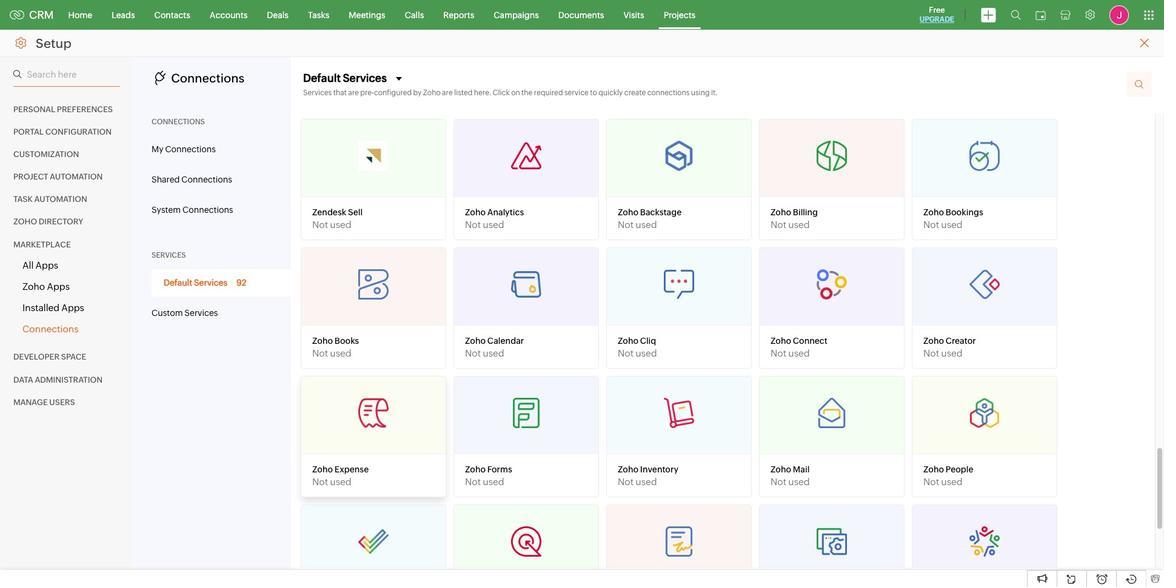 Task type: describe. For each thing, give the bounding box(es) containing it.
accounts
[[210, 10, 248, 20]]

deals link
[[257, 0, 298, 29]]

search image
[[1011, 10, 1021, 20]]

calendar image
[[1036, 10, 1046, 20]]

calls link
[[395, 0, 434, 29]]

deals
[[267, 10, 289, 20]]

calls
[[405, 10, 424, 20]]

search element
[[1004, 0, 1029, 30]]

documents link
[[549, 0, 614, 29]]

campaigns link
[[484, 0, 549, 29]]

free upgrade
[[920, 5, 955, 24]]

free
[[929, 5, 945, 15]]

crm link
[[10, 8, 54, 21]]

leads link
[[102, 0, 145, 29]]

tasks link
[[298, 0, 339, 29]]

upgrade
[[920, 15, 955, 24]]



Task type: vqa. For each thing, say whether or not it's contained in the screenshot.
the topmost "Direct"
no



Task type: locate. For each thing, give the bounding box(es) containing it.
home link
[[59, 0, 102, 29]]

crm
[[29, 8, 54, 21]]

campaigns
[[494, 10, 539, 20]]

accounts link
[[200, 0, 257, 29]]

profile image
[[1110, 5, 1129, 25]]

contacts link
[[145, 0, 200, 29]]

reports
[[444, 10, 474, 20]]

leads
[[112, 10, 135, 20]]

visits
[[624, 10, 645, 20]]

home
[[68, 10, 92, 20]]

visits link
[[614, 0, 654, 29]]

create menu element
[[974, 0, 1004, 29]]

projects
[[664, 10, 696, 20]]

profile element
[[1103, 0, 1137, 29]]

meetings link
[[339, 0, 395, 29]]

contacts
[[154, 10, 190, 20]]

documents
[[558, 10, 604, 20]]

create menu image
[[981, 8, 997, 22]]

tasks
[[308, 10, 330, 20]]

projects link
[[654, 0, 706, 29]]

reports link
[[434, 0, 484, 29]]

meetings
[[349, 10, 386, 20]]



